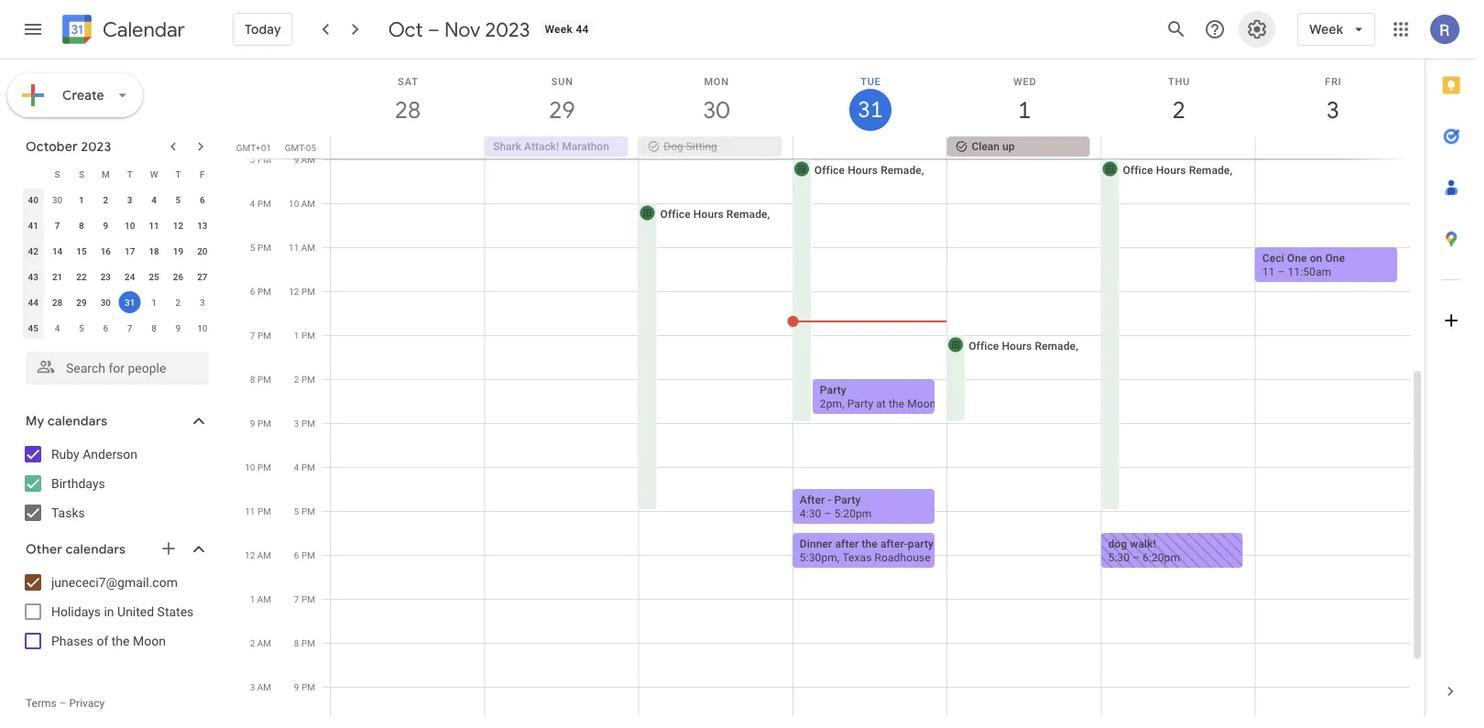 Task type: describe. For each thing, give the bounding box(es) containing it.
pm down 10 pm
[[257, 506, 271, 517]]

terms
[[26, 697, 57, 710]]

2 am
[[250, 638, 271, 649]]

after - party 4:30 – 5:20pm
[[800, 493, 872, 520]]

30 for '30' element
[[100, 297, 111, 308]]

ceci
[[1263, 252, 1285, 264]]

1 horizontal spatial 5 pm
[[294, 506, 315, 517]]

create
[[62, 87, 104, 104]]

terms – privacy
[[26, 697, 105, 710]]

Search for people text field
[[37, 352, 198, 385]]

6 right 12 am
[[294, 550, 299, 561]]

row containing s
[[21, 161, 214, 187]]

30 element
[[95, 291, 117, 313]]

dinner after the after-party 5:30pm , texas roadhouse
[[800, 537, 934, 564]]

28 link
[[387, 89, 429, 131]]

wed 1
[[1013, 76, 1037, 125]]

6 left the 12 pm
[[250, 286, 255, 297]]

ruby
[[51, 447, 79, 462]]

privacy link
[[69, 697, 105, 710]]

row containing 40
[[21, 187, 214, 213]]

5 left 11 am
[[250, 242, 255, 253]]

week button
[[1298, 7, 1375, 51]]

1 am
[[250, 594, 271, 605]]

9 left "10" element
[[103, 220, 108, 231]]

30 for september 30 element
[[52, 194, 63, 205]]

september 30 element
[[46, 189, 68, 211]]

gmt+01
[[236, 142, 271, 153]]

15
[[76, 246, 87, 257]]

2 for november 2 "element"
[[176, 297, 181, 308]]

of
[[97, 634, 108, 649]]

14 element
[[46, 240, 68, 262]]

4 left 10 am
[[250, 198, 255, 209]]

24
[[125, 271, 135, 282]]

19
[[173, 246, 183, 257]]

roadhouse
[[875, 551, 931, 564]]

november 10 element
[[191, 317, 213, 339]]

shark
[[493, 140, 521, 153]]

clean
[[972, 140, 1000, 153]]

1 vertical spatial 7 pm
[[294, 594, 315, 605]]

row containing 41
[[21, 213, 214, 238]]

the for after
[[862, 537, 878, 550]]

1 right september 30 element
[[79, 194, 84, 205]]

2pm
[[820, 397, 842, 410]]

10 for november 10 element
[[197, 323, 208, 334]]

4 up 11 element
[[151, 194, 157, 205]]

states
[[157, 604, 194, 619]]

phases
[[51, 634, 93, 649]]

calendar element
[[59, 11, 185, 51]]

18 element
[[143, 240, 165, 262]]

am for 11 am
[[301, 242, 315, 253]]

11 for 11
[[149, 220, 159, 231]]

wed
[[1013, 76, 1037, 87]]

2pm ,
[[820, 397, 847, 410]]

november 5 element
[[71, 317, 92, 339]]

row containing 43
[[21, 264, 214, 290]]

10 for "10" element
[[125, 220, 135, 231]]

20 element
[[191, 240, 213, 262]]

2 one from the left
[[1325, 252, 1345, 264]]

pm up 11 pm
[[257, 462, 271, 473]]

ruby anderson
[[51, 447, 137, 462]]

october
[[26, 138, 78, 155]]

– inside "dog walk! 5:30 – 6:20pm"
[[1133, 551, 1140, 564]]

1 t from the left
[[127, 169, 133, 180]]

29 inside the october 2023 grid
[[76, 297, 87, 308]]

1 vertical spatial 3 pm
[[294, 418, 315, 429]]

create button
[[7, 73, 143, 117]]

13 element
[[191, 214, 213, 236]]

22
[[76, 271, 87, 282]]

11 inside ceci one on one 11 – 11:50am
[[1263, 265, 1275, 278]]

privacy
[[69, 697, 105, 710]]

other
[[26, 542, 62, 558]]

november 1 element
[[143, 291, 165, 313]]

45
[[28, 323, 38, 334]]

22 element
[[71, 266, 92, 288]]

pm left 10 am
[[257, 198, 271, 209]]

in
[[104, 604, 114, 619]]

party
[[908, 537, 934, 550]]

13
[[197, 220, 208, 231]]

united
[[117, 604, 154, 619]]

pm up "1 pm"
[[301, 286, 315, 297]]

pm down gmt+01
[[257, 154, 271, 165]]

tue 31
[[857, 76, 882, 124]]

pm up 2 pm
[[301, 330, 315, 341]]

october 2023 grid
[[17, 161, 214, 341]]

pm right 11 pm
[[301, 506, 315, 517]]

pm down "1 pm"
[[301, 374, 315, 385]]

dinner
[[800, 537, 832, 550]]

11 am
[[289, 242, 315, 253]]

other calendars
[[26, 542, 126, 558]]

am for 3 am
[[257, 682, 271, 693]]

2 cell from the left
[[793, 137, 947, 159]]

sat 28
[[394, 76, 420, 125]]

05
[[306, 142, 316, 153]]

dog sitting
[[664, 140, 717, 153]]

0 vertical spatial party
[[820, 384, 847, 396]]

on
[[1310, 252, 1323, 264]]

november 9 element
[[167, 317, 189, 339]]

16
[[100, 246, 111, 257]]

pm right 10 pm
[[301, 462, 315, 473]]

30 link
[[695, 89, 737, 131]]

24 element
[[119, 266, 141, 288]]

clean up
[[972, 140, 1015, 153]]

row containing 44
[[21, 290, 214, 315]]

31 inside "grid"
[[857, 95, 882, 124]]

4:30
[[800, 507, 821, 520]]

28 inside the october 2023 grid
[[52, 297, 63, 308]]

holidays in united states
[[51, 604, 194, 619]]

12 for 12
[[173, 220, 183, 231]]

19 element
[[167, 240, 189, 262]]

pm left the 12 pm
[[257, 286, 271, 297]]

8 left 2 pm
[[250, 374, 255, 385]]

1 link
[[1004, 89, 1046, 131]]

8 up 15 element
[[79, 220, 84, 231]]

25
[[149, 271, 159, 282]]

17 element
[[119, 240, 141, 262]]

tasks
[[51, 505, 85, 520]]

5 left november 6 element
[[79, 323, 84, 334]]

10 element
[[119, 214, 141, 236]]

november 8 element
[[143, 317, 165, 339]]

other calendars list
[[4, 568, 227, 656]]

23
[[100, 271, 111, 282]]

– right oct
[[428, 16, 440, 42]]

settings menu image
[[1246, 18, 1268, 40]]

29 link
[[541, 89, 583, 131]]

2 down m
[[103, 194, 108, 205]]

am for 12 am
[[257, 550, 271, 561]]

am for 9 am
[[301, 154, 315, 165]]

3 up "10" element
[[127, 194, 132, 205]]

0 vertical spatial 5 pm
[[250, 242, 271, 253]]

november 4 element
[[46, 317, 68, 339]]

3 down 2 am
[[250, 682, 255, 693]]

9 inside "element"
[[176, 323, 181, 334]]

12 for 12 pm
[[289, 286, 299, 297]]

pm right 3 am
[[301, 682, 315, 693]]

thu 2
[[1168, 76, 1190, 125]]

f
[[200, 169, 205, 180]]

1 inside wed 1
[[1017, 95, 1030, 125]]

calendars for other calendars
[[66, 542, 126, 558]]

fri 3
[[1325, 76, 1342, 125]]

0 vertical spatial 4 pm
[[250, 198, 271, 209]]

10 for 10 pm
[[245, 462, 255, 473]]

holidays
[[51, 604, 101, 619]]

5 right 11 pm
[[294, 506, 299, 517]]

anderson
[[83, 447, 137, 462]]

4 inside november 4 element
[[55, 323, 60, 334]]

after
[[800, 493, 825, 506]]

terms link
[[26, 697, 57, 710]]

7 right 1 am
[[294, 594, 299, 605]]

9 am
[[294, 154, 315, 165]]

oct
[[388, 16, 423, 42]]

gmt-05
[[285, 142, 316, 153]]

sun 29
[[548, 76, 574, 125]]

thu
[[1168, 76, 1190, 87]]

23 element
[[95, 266, 117, 288]]

10 am
[[289, 198, 315, 209]]

8 right november 7 element
[[151, 323, 157, 334]]

pm right 2 am
[[301, 638, 315, 649]]

sat
[[398, 76, 419, 87]]

marathon
[[562, 140, 609, 153]]

1 s from the left
[[55, 169, 60, 180]]

26 element
[[167, 266, 189, 288]]

other calendars button
[[4, 535, 227, 564]]

9 right 3 am
[[294, 682, 299, 693]]

40
[[28, 194, 38, 205]]

5 up 12 element
[[176, 194, 181, 205]]

moon
[[133, 634, 166, 649]]

2 pm
[[294, 374, 315, 385]]

my
[[26, 413, 44, 430]]

pm left "1 pm"
[[257, 330, 271, 341]]



Task type: vqa. For each thing, say whether or not it's contained in the screenshot.


Task type: locate. For each thing, give the bounding box(es) containing it.
4
[[151, 194, 157, 205], [250, 198, 255, 209], [55, 323, 60, 334], [294, 462, 299, 473]]

sun
[[551, 76, 574, 87]]

10 up 11 pm
[[245, 462, 255, 473]]

add other calendars image
[[159, 540, 178, 558]]

5:30pm
[[800, 551, 837, 564]]

week inside popup button
[[1310, 21, 1343, 38]]

1 vertical spatial 29
[[76, 297, 87, 308]]

2023 up m
[[81, 138, 111, 155]]

9
[[294, 154, 299, 165], [103, 220, 108, 231], [176, 323, 181, 334], [250, 418, 255, 429], [294, 682, 299, 693]]

1 horizontal spatial 30
[[100, 297, 111, 308]]

1 vertical spatial 31
[[125, 297, 135, 308]]

1 vertical spatial 4 pm
[[294, 462, 315, 473]]

1 vertical spatial party
[[834, 493, 861, 506]]

m
[[102, 169, 110, 180]]

1 vertical spatial 8 pm
[[294, 638, 315, 649]]

mon 30
[[702, 76, 729, 125]]

week
[[1310, 21, 1343, 38], [545, 23, 573, 36]]

3 down fri
[[1325, 95, 1339, 125]]

0 horizontal spatial the
[[112, 634, 130, 649]]

0 vertical spatial 8 pm
[[250, 374, 271, 385]]

am for 1 am
[[257, 594, 271, 605]]

0 vertical spatial 31
[[857, 95, 882, 124]]

10 right november 9 "element"
[[197, 323, 208, 334]]

row containing shark attack! marathon
[[323, 137, 1425, 159]]

30 inside mon 30
[[702, 95, 728, 125]]

cell
[[331, 137, 485, 159], [793, 137, 947, 159], [1101, 137, 1255, 159], [1255, 137, 1409, 159]]

3
[[1325, 95, 1339, 125], [250, 154, 255, 165], [127, 194, 132, 205], [200, 297, 205, 308], [294, 418, 299, 429], [250, 682, 255, 693]]

–
[[428, 16, 440, 42], [1278, 265, 1285, 278], [824, 507, 832, 520], [1133, 551, 1140, 564], [59, 697, 66, 710]]

2 link
[[1158, 89, 1200, 131]]

grid containing 28
[[235, 60, 1425, 718]]

3 right november 2 "element"
[[200, 297, 205, 308]]

party
[[820, 384, 847, 396], [834, 493, 861, 506]]

28 left "29" element
[[52, 297, 63, 308]]

1 horizontal spatial t
[[175, 169, 181, 180]]

5 pm left 11 am
[[250, 242, 271, 253]]

2 inside "element"
[[176, 297, 181, 308]]

2 inside thu 2
[[1171, 95, 1184, 125]]

6 pm left the 12 pm
[[250, 286, 271, 297]]

my calendars button
[[4, 407, 227, 436]]

pm left 11 am
[[257, 242, 271, 253]]

8 pm right 2 am
[[294, 638, 315, 649]]

1 horizontal spatial 8 pm
[[294, 638, 315, 649]]

17
[[125, 246, 135, 257]]

11 element
[[143, 214, 165, 236]]

2 for 2 am
[[250, 638, 255, 649]]

0 horizontal spatial s
[[55, 169, 60, 180]]

week for week
[[1310, 21, 1343, 38]]

1 vertical spatial 12
[[289, 286, 299, 297]]

office hours remade ,
[[815, 164, 927, 176], [1123, 164, 1235, 176], [660, 208, 773, 220], [969, 340, 1081, 352]]

0 horizontal spatial 6 pm
[[250, 286, 271, 297]]

the inside list
[[112, 634, 130, 649]]

up
[[1003, 140, 1015, 153]]

1 horizontal spatial 9 pm
[[294, 682, 315, 693]]

w
[[150, 169, 158, 180]]

4 pm right 10 pm
[[294, 462, 315, 473]]

4 left november 5 element
[[55, 323, 60, 334]]

mon
[[704, 76, 729, 87]]

row group inside the october 2023 grid
[[21, 187, 214, 341]]

0 vertical spatial 44
[[576, 23, 589, 36]]

3 inside november 3 'element'
[[200, 297, 205, 308]]

1 for november 1 element
[[151, 297, 157, 308]]

birthdays
[[51, 476, 105, 491]]

calendar
[[103, 17, 185, 43]]

0 horizontal spatial 7 pm
[[250, 330, 271, 341]]

12 element
[[167, 214, 189, 236]]

1 horizontal spatial 4 pm
[[294, 462, 315, 473]]

week for week 44
[[545, 23, 573, 36]]

dog sitting button
[[639, 137, 782, 157]]

2 horizontal spatial 12
[[289, 286, 299, 297]]

tab list
[[1426, 60, 1476, 666]]

6 up 13 element
[[200, 194, 205, 205]]

1 vertical spatial 2023
[[81, 138, 111, 155]]

0 vertical spatial the
[[862, 537, 878, 550]]

0 horizontal spatial 28
[[52, 297, 63, 308]]

0 vertical spatial 12
[[173, 220, 183, 231]]

nov
[[444, 16, 481, 42]]

1 horizontal spatial 28
[[394, 95, 420, 125]]

26
[[173, 271, 183, 282]]

1 vertical spatial 6 pm
[[294, 550, 315, 561]]

oct – nov 2023
[[388, 16, 530, 42]]

2 down "1 pm"
[[294, 374, 299, 385]]

31
[[857, 95, 882, 124], [125, 297, 135, 308]]

0 horizontal spatial 44
[[28, 297, 38, 308]]

44 inside the october 2023 grid
[[28, 297, 38, 308]]

2 t from the left
[[175, 169, 181, 180]]

pm right 1 am
[[301, 594, 315, 605]]

row group
[[21, 187, 214, 341]]

0 vertical spatial 29
[[548, 95, 574, 125]]

1 horizontal spatial 6 pm
[[294, 550, 315, 561]]

29 down "sun"
[[548, 95, 574, 125]]

12 for 12 am
[[245, 550, 255, 561]]

october 2023
[[26, 138, 111, 155]]

my calendars list
[[4, 440, 227, 528]]

pm left 2 pm
[[257, 374, 271, 385]]

row
[[323, 137, 1425, 159], [21, 161, 214, 187], [21, 187, 214, 213], [21, 213, 214, 238], [21, 238, 214, 264], [21, 264, 214, 290], [21, 290, 214, 315], [21, 315, 214, 341]]

– right terms
[[59, 697, 66, 710]]

today
[[245, 21, 281, 38]]

calendar heading
[[99, 17, 185, 43]]

row inside "grid"
[[323, 137, 1425, 159]]

calendars up the ruby
[[48, 413, 108, 430]]

1 horizontal spatial 29
[[548, 95, 574, 125]]

row containing 42
[[21, 238, 214, 264]]

0 vertical spatial 6 pm
[[250, 286, 271, 297]]

0 horizontal spatial t
[[127, 169, 133, 180]]

0 vertical spatial 7 pm
[[250, 330, 271, 341]]

3 down 2 pm
[[294, 418, 299, 429]]

9 pm up 10 pm
[[250, 418, 271, 429]]

2 horizontal spatial 30
[[702, 95, 728, 125]]

11 for 11 am
[[289, 242, 299, 253]]

am
[[301, 154, 315, 165], [301, 198, 315, 209], [301, 242, 315, 253], [257, 550, 271, 561], [257, 594, 271, 605], [257, 638, 271, 649], [257, 682, 271, 693]]

0 vertical spatial 2023
[[485, 16, 530, 42]]

2023
[[485, 16, 530, 42], [81, 138, 111, 155]]

30 down mon
[[702, 95, 728, 125]]

– inside after - party 4:30 – 5:20pm
[[824, 507, 832, 520]]

2 vertical spatial 30
[[100, 297, 111, 308]]

0 horizontal spatial 2023
[[81, 138, 111, 155]]

0 horizontal spatial 3 pm
[[250, 154, 271, 165]]

2 s from the left
[[79, 169, 84, 180]]

7 right 41
[[55, 220, 60, 231]]

44 left the "28" element on the left
[[28, 297, 38, 308]]

1 for 1 am
[[250, 594, 255, 605]]

31 right '30' element
[[125, 297, 135, 308]]

0 vertical spatial 9 pm
[[250, 418, 271, 429]]

1 horizontal spatial one
[[1325, 252, 1345, 264]]

1 one from the left
[[1287, 252, 1307, 264]]

2 right november 1 element
[[176, 297, 181, 308]]

28 down "sat"
[[394, 95, 420, 125]]

, inside dinner after the after-party 5:30pm , texas roadhouse
[[837, 551, 840, 564]]

1 vertical spatial 5 pm
[[294, 506, 315, 517]]

4 pm
[[250, 198, 271, 209], [294, 462, 315, 473]]

ceci one on one 11 – 11:50am
[[1263, 252, 1345, 278]]

3 cell from the left
[[1101, 137, 1255, 159]]

6:20pm
[[1143, 551, 1180, 564]]

dog walk! 5:30 – 6:20pm
[[1108, 537, 1180, 564]]

4 right 10 pm
[[294, 462, 299, 473]]

6 left november 7 element
[[103, 323, 108, 334]]

30 inside september 30 element
[[52, 194, 63, 205]]

1 vertical spatial 44
[[28, 297, 38, 308]]

7 pm left "1 pm"
[[250, 330, 271, 341]]

11:50am
[[1288, 265, 1332, 278]]

1 vertical spatial calendars
[[66, 542, 126, 558]]

0 horizontal spatial 30
[[52, 194, 63, 205]]

5 pm right 11 pm
[[294, 506, 315, 517]]

– down -
[[824, 507, 832, 520]]

week up fri
[[1310, 21, 1343, 38]]

november 2 element
[[167, 291, 189, 313]]

9 down gmt-
[[294, 154, 299, 165]]

– inside ceci one on one 11 – 11:50am
[[1278, 265, 1285, 278]]

1 down 12 am
[[250, 594, 255, 605]]

0 horizontal spatial 4 pm
[[250, 198, 271, 209]]

pm down 2 pm
[[301, 418, 315, 429]]

28 element
[[46, 291, 68, 313]]

29 inside "grid"
[[548, 95, 574, 125]]

31 inside 'element'
[[125, 297, 135, 308]]

1 vertical spatial 9 pm
[[294, 682, 315, 693]]

10 up 11 am
[[289, 198, 299, 209]]

grid
[[235, 60, 1425, 718]]

0 vertical spatial 3 pm
[[250, 154, 271, 165]]

cell down 28 link
[[331, 137, 485, 159]]

0 horizontal spatial 9 pm
[[250, 418, 271, 429]]

1 horizontal spatial the
[[862, 537, 878, 550]]

party inside after - party 4:30 – 5:20pm
[[834, 493, 861, 506]]

1 horizontal spatial 12
[[245, 550, 255, 561]]

1 horizontal spatial week
[[1310, 21, 1343, 38]]

0 horizontal spatial 5 pm
[[250, 242, 271, 253]]

30
[[702, 95, 728, 125], [52, 194, 63, 205], [100, 297, 111, 308]]

6
[[200, 194, 205, 205], [250, 286, 255, 297], [103, 323, 108, 334], [294, 550, 299, 561]]

am up the 12 pm
[[301, 242, 315, 253]]

0 horizontal spatial 8 pm
[[250, 374, 271, 385]]

30 right "29" element
[[100, 297, 111, 308]]

29 right the "28" element on the left
[[76, 297, 87, 308]]

1 horizontal spatial 2023
[[485, 16, 530, 42]]

11 right "10" element
[[149, 220, 159, 231]]

clean up button
[[947, 137, 1090, 157]]

am up 2 am
[[257, 594, 271, 605]]

cell down 31 link at the right
[[793, 137, 947, 159]]

7 inside november 7 element
[[127, 323, 132, 334]]

1 vertical spatial 28
[[52, 297, 63, 308]]

1 down "wed"
[[1017, 95, 1030, 125]]

0 vertical spatial 28
[[394, 95, 420, 125]]

4 cell from the left
[[1255, 137, 1409, 159]]

12 right 11 element
[[173, 220, 183, 231]]

s up september 30 element
[[55, 169, 60, 180]]

1 horizontal spatial 31
[[857, 95, 882, 124]]

dog
[[664, 140, 683, 153]]

8 pm left 2 pm
[[250, 374, 271, 385]]

9 right november 8 element
[[176, 323, 181, 334]]

9 up 10 pm
[[250, 418, 255, 429]]

9 pm
[[250, 418, 271, 429], [294, 682, 315, 693]]

7 right november 10 element
[[250, 330, 255, 341]]

2 down 1 am
[[250, 638, 255, 649]]

0 horizontal spatial one
[[1287, 252, 1307, 264]]

12 down 11 am
[[289, 286, 299, 297]]

1 horizontal spatial s
[[79, 169, 84, 180]]

2 vertical spatial 12
[[245, 550, 255, 561]]

hours
[[848, 164, 878, 176], [1156, 164, 1186, 176], [694, 208, 724, 220], [1002, 340, 1032, 352]]

november 7 element
[[119, 317, 141, 339]]

11 inside the october 2023 grid
[[149, 220, 159, 231]]

1 right the 31, today 'element'
[[151, 297, 157, 308]]

row group containing 40
[[21, 187, 214, 341]]

0 vertical spatial 30
[[702, 95, 728, 125]]

12 pm
[[289, 286, 315, 297]]

31, today element
[[119, 291, 141, 313]]

after
[[835, 537, 859, 550]]

7 pm right 1 am
[[294, 594, 315, 605]]

s left m
[[79, 169, 84, 180]]

the inside dinner after the after-party 5:30pm , texas roadhouse
[[862, 537, 878, 550]]

11
[[149, 220, 159, 231], [289, 242, 299, 253], [1263, 265, 1275, 278], [245, 506, 255, 517]]

calendars for my calendars
[[48, 413, 108, 430]]

pm
[[257, 154, 271, 165], [257, 198, 271, 209], [257, 242, 271, 253], [257, 286, 271, 297], [301, 286, 315, 297], [257, 330, 271, 341], [301, 330, 315, 341], [257, 374, 271, 385], [301, 374, 315, 385], [257, 418, 271, 429], [301, 418, 315, 429], [257, 462, 271, 473], [301, 462, 315, 473], [257, 506, 271, 517], [301, 506, 315, 517], [301, 550, 315, 561], [301, 594, 315, 605], [301, 638, 315, 649], [301, 682, 315, 693]]

cell down 3 link
[[1255, 137, 1409, 159]]

t right w
[[175, 169, 181, 180]]

10 for 10 am
[[289, 198, 299, 209]]

the for of
[[112, 634, 130, 649]]

0 vertical spatial calendars
[[48, 413, 108, 430]]

november 3 element
[[191, 291, 213, 313]]

11 up 12 am
[[245, 506, 255, 517]]

10
[[289, 198, 299, 209], [125, 220, 135, 231], [197, 323, 208, 334], [245, 462, 255, 473]]

0 horizontal spatial 29
[[76, 297, 87, 308]]

None search field
[[0, 345, 227, 385]]

pm up 10 pm
[[257, 418, 271, 429]]

0 horizontal spatial week
[[545, 23, 573, 36]]

31 cell
[[118, 290, 142, 315]]

10 pm
[[245, 462, 271, 473]]

shark attack! marathon
[[493, 140, 609, 153]]

1 pm
[[294, 330, 315, 341]]

29 element
[[71, 291, 92, 313]]

one up 11:50am at the right top of page
[[1287, 252, 1307, 264]]

phases of the moon
[[51, 634, 166, 649]]

44 up 29 link
[[576, 23, 589, 36]]

1 for 1 pm
[[294, 330, 299, 341]]

2023 right nov
[[485, 16, 530, 42]]

0 horizontal spatial 12
[[173, 220, 183, 231]]

-
[[828, 493, 831, 506]]

am for 2 am
[[257, 638, 271, 649]]

am up 3 am
[[257, 638, 271, 649]]

3 inside fri 3
[[1325, 95, 1339, 125]]

3 pm
[[250, 154, 271, 165], [294, 418, 315, 429]]

1 vertical spatial 30
[[52, 194, 63, 205]]

am for 10 am
[[301, 198, 315, 209]]

12 inside row
[[173, 220, 183, 231]]

1 horizontal spatial 44
[[576, 23, 589, 36]]

november 6 element
[[95, 317, 117, 339]]

7 right november 6 element
[[127, 323, 132, 334]]

s
[[55, 169, 60, 180], [79, 169, 84, 180]]

5:30
[[1108, 551, 1130, 564]]

21 element
[[46, 266, 68, 288]]

10 left 11 element
[[125, 220, 135, 231]]

6 pm
[[250, 286, 271, 297], [294, 550, 315, 561]]

4 pm left 10 am
[[250, 198, 271, 209]]

2 down thu
[[1171, 95, 1184, 125]]

21
[[52, 271, 63, 282]]

8 right 2 am
[[294, 638, 299, 649]]

2
[[1171, 95, 1184, 125], [103, 194, 108, 205], [176, 297, 181, 308], [294, 374, 299, 385], [250, 638, 255, 649]]

1 horizontal spatial 7 pm
[[294, 594, 315, 605]]

my calendars
[[26, 413, 108, 430]]

cell down 2 link
[[1101, 137, 1255, 159]]

today button
[[233, 7, 293, 51]]

week up "sun"
[[545, 23, 573, 36]]

11 for 11 pm
[[245, 506, 255, 517]]

pm right 12 am
[[301, 550, 315, 561]]

1 horizontal spatial 3 pm
[[294, 418, 315, 429]]

27 element
[[191, 266, 213, 288]]

office
[[815, 164, 845, 176], [1123, 164, 1153, 176], [660, 208, 691, 220], [969, 340, 999, 352]]

18
[[149, 246, 159, 257]]

28 inside "grid"
[[394, 95, 420, 125]]

one
[[1287, 252, 1307, 264], [1325, 252, 1345, 264]]

11 down ceci on the right
[[1263, 265, 1275, 278]]

week 44
[[545, 23, 589, 36]]

tue
[[861, 76, 881, 87]]

11 down 10 am
[[289, 242, 299, 253]]

sitting
[[686, 140, 717, 153]]

30 inside '30' element
[[100, 297, 111, 308]]

1 vertical spatial the
[[112, 634, 130, 649]]

row containing 45
[[21, 315, 214, 341]]

after-
[[881, 537, 908, 550]]

3 down gmt+01
[[250, 154, 255, 165]]

15 element
[[71, 240, 92, 262]]

12 am
[[245, 550, 271, 561]]

20
[[197, 246, 208, 257]]

42
[[28, 246, 38, 257]]

party up '5:20pm'
[[834, 493, 861, 506]]

main drawer image
[[22, 18, 44, 40]]

25 element
[[143, 266, 165, 288]]

dog
[[1108, 537, 1127, 550]]

2 for 2 pm
[[294, 374, 299, 385]]

0 horizontal spatial 31
[[125, 297, 135, 308]]

1 cell from the left
[[331, 137, 485, 159]]

16 element
[[95, 240, 117, 262]]

gmt-
[[285, 142, 306, 153]]



